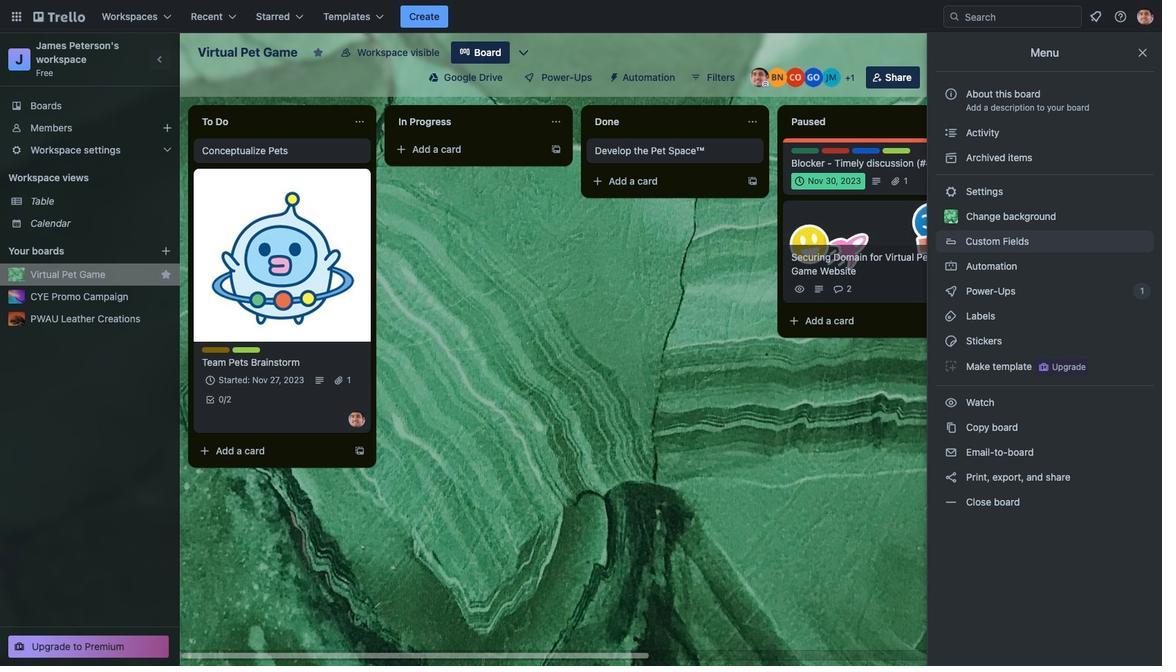 Task type: vqa. For each thing, say whether or not it's contained in the screenshot.
"Lawrence has straightforward advice for new small business owners, too. "Trello is one of the tools you're going to want to use from day one to keep organized," he says. "When you start a business, it's easy to get buried. Trello helps you keep track of all the things you want to do while getting through all the things you have to do.""
no



Task type: describe. For each thing, give the bounding box(es) containing it.
0 vertical spatial create from template… image
[[747, 176, 758, 187]]

search image
[[949, 11, 960, 22]]

color: bold lime, title: "team task" element
[[232, 347, 260, 353]]

google drive icon image
[[429, 73, 439, 82]]

this member is an admin of this board. image
[[762, 81, 769, 87]]

your boards with 3 items element
[[8, 243, 140, 259]]

james peterson (jamespeterson93) image
[[349, 411, 365, 428]]

create from template… image
[[551, 144, 562, 155]]

customize views image
[[517, 46, 531, 60]]

color: bold lime, title: none image
[[883, 148, 911, 154]]

color: red, title: "blocker" element
[[822, 148, 850, 154]]

color: green, title: "goal" element
[[792, 148, 819, 154]]

open information menu image
[[1114, 10, 1128, 24]]

color: blue, title: "fyi" element
[[852, 148, 880, 154]]

Board name text field
[[191, 42, 305, 64]]

starred icon image
[[161, 269, 172, 280]]

1 horizontal spatial james peterson (jamespeterson93) image
[[1138, 8, 1154, 25]]

workspace navigation collapse icon image
[[151, 50, 170, 69]]

5 sm image from the top
[[944, 359, 958, 373]]

0 notifications image
[[1088, 8, 1104, 25]]

2 sm image from the top
[[944, 259, 958, 273]]

1 sm image from the top
[[944, 151, 958, 165]]

0 horizontal spatial james peterson (jamespeterson93) image
[[750, 68, 769, 87]]



Task type: locate. For each thing, give the bounding box(es) containing it.
christina overa (christinaovera) image
[[786, 68, 805, 87]]

7 sm image from the top
[[944, 471, 958, 484]]

None checkbox
[[792, 173, 865, 190]]

4 sm image from the top
[[944, 309, 958, 323]]

add board image
[[161, 246, 172, 257]]

james peterson (jamespeterson93) image
[[1138, 8, 1154, 25], [750, 68, 769, 87]]

1 vertical spatial james peterson (jamespeterson93) image
[[750, 68, 769, 87]]

gary orlando (garyorlando) image
[[804, 68, 823, 87]]

1 vertical spatial create from template… image
[[354, 446, 365, 457]]

1 horizontal spatial create from template… image
[[747, 176, 758, 187]]

8 sm image from the top
[[944, 495, 958, 509]]

star or unstar board image
[[313, 47, 324, 58]]

james peterson (jamespeterson93) image right open information menu icon
[[1138, 8, 1154, 25]]

sm image
[[603, 66, 623, 86], [944, 126, 958, 140], [944, 185, 958, 199], [944, 334, 958, 348], [944, 421, 958, 435], [944, 446, 958, 459]]

primary element
[[0, 0, 1162, 33]]

james peterson (jamespeterson93) image left christina overa (christinaovera) icon
[[750, 68, 769, 87]]

0 horizontal spatial create from template… image
[[354, 446, 365, 457]]

create from template… image
[[747, 176, 758, 187], [354, 446, 365, 457]]

6 sm image from the top
[[944, 396, 958, 410]]

ben nelson (bennelson96) image
[[768, 68, 787, 87]]

sm image
[[944, 151, 958, 165], [944, 259, 958, 273], [944, 284, 958, 298], [944, 309, 958, 323], [944, 359, 958, 373], [944, 396, 958, 410], [944, 471, 958, 484], [944, 495, 958, 509]]

back to home image
[[33, 6, 85, 28]]

None text field
[[194, 111, 349, 133], [390, 111, 545, 133], [783, 111, 938, 133], [194, 111, 349, 133], [390, 111, 545, 133], [783, 111, 938, 133]]

3 sm image from the top
[[944, 284, 958, 298]]

color: yellow, title: none image
[[202, 347, 230, 353]]

None text field
[[587, 111, 742, 133]]

0 vertical spatial james peterson (jamespeterson93) image
[[1138, 8, 1154, 25]]

Search field
[[960, 7, 1081, 26]]

jeremy miller (jeremymiller198) image
[[822, 68, 841, 87]]



